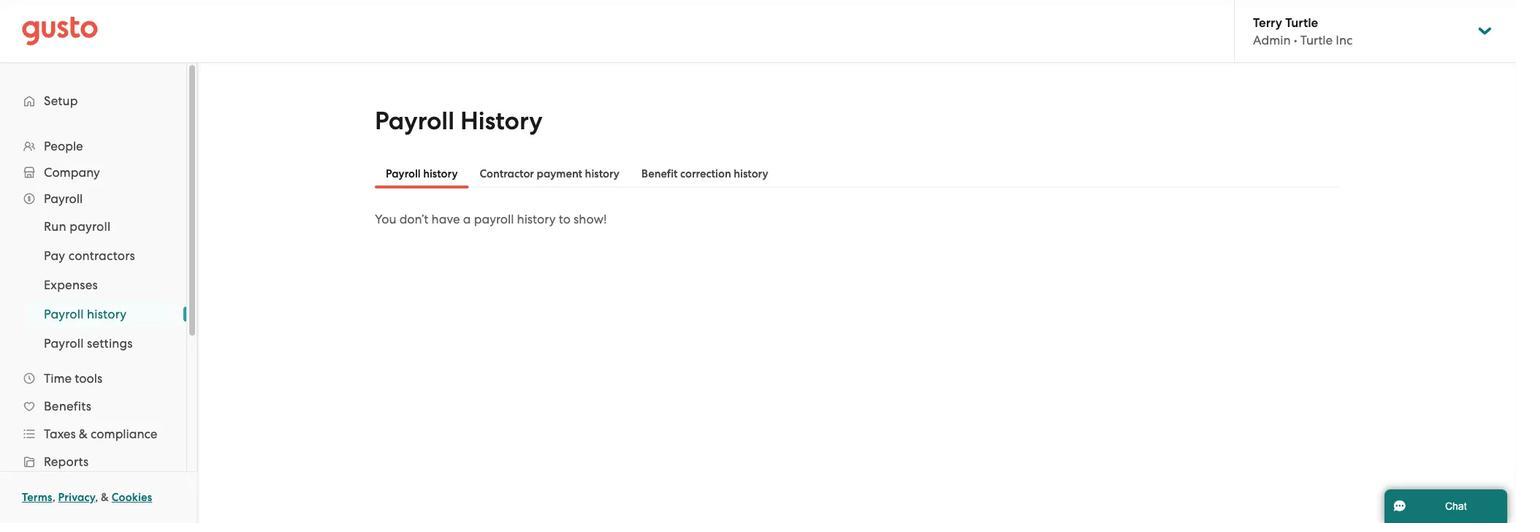 Task type: describe. For each thing, give the bounding box(es) containing it.
contractor
[[480, 167, 534, 180]]

list containing people
[[0, 133, 186, 523]]

run payroll
[[44, 219, 111, 234]]

correction
[[680, 167, 731, 180]]

cookies button
[[112, 489, 152, 506]]

history inside gusto navigation element
[[87, 307, 127, 322]]

inc
[[1336, 33, 1353, 47]]

payroll inside 'link'
[[44, 336, 84, 351]]

show!
[[574, 212, 607, 227]]

a
[[463, 212, 471, 227]]

admin
[[1253, 33, 1291, 47]]

pay contractors
[[44, 248, 135, 263]]

history up have
[[423, 167, 458, 180]]

0 vertical spatial turtle
[[1285, 15, 1318, 30]]

history left to
[[517, 212, 556, 227]]

compliance
[[91, 427, 157, 441]]

pay contractors link
[[26, 243, 172, 269]]

run payroll link
[[26, 213, 172, 240]]

reports
[[44, 455, 89, 469]]

taxes
[[44, 427, 76, 441]]

expenses
[[44, 278, 98, 292]]

chat
[[1445, 501, 1467, 512]]

terms , privacy , & cookies
[[22, 491, 152, 504]]

cookies
[[112, 491, 152, 504]]

to
[[559, 212, 571, 227]]

company button
[[15, 159, 172, 186]]

2 , from the left
[[95, 491, 98, 504]]

benefits
[[44, 399, 91, 414]]

setup
[[44, 94, 78, 108]]

settings
[[87, 336, 133, 351]]

privacy link
[[58, 491, 95, 504]]

chat button
[[1385, 490, 1507, 523]]

contractor payment history
[[480, 167, 620, 180]]

payroll inside dropdown button
[[44, 191, 83, 206]]

contractor payment history link
[[469, 159, 631, 189]]

benefit correction history
[[641, 167, 768, 180]]

benefits link
[[15, 393, 172, 419]]

taxes & compliance button
[[15, 421, 172, 447]]

0 vertical spatial payroll history link
[[375, 159, 469, 189]]

pay
[[44, 248, 65, 263]]

setup link
[[15, 88, 172, 114]]

terms link
[[22, 491, 52, 504]]

time tools
[[44, 371, 102, 386]]

benefit correction history link
[[631, 159, 779, 189]]

time
[[44, 371, 72, 386]]

expenses link
[[26, 272, 172, 298]]

privacy
[[58, 491, 95, 504]]

list containing run payroll
[[0, 212, 186, 358]]



Task type: locate. For each thing, give the bounding box(es) containing it.
taxes & compliance
[[44, 427, 157, 441]]

don't
[[399, 212, 428, 227]]

payroll history inside gusto navigation element
[[44, 307, 127, 322]]

home image
[[22, 16, 98, 46]]

& right taxes
[[79, 427, 88, 441]]

1 horizontal spatial payroll
[[474, 212, 514, 227]]

1 vertical spatial payroll history link
[[26, 301, 172, 327]]

terms
[[22, 491, 52, 504]]

you
[[375, 212, 396, 227]]

payroll history link up 'payroll settings' 'link'
[[26, 301, 172, 327]]

payroll right a
[[474, 212, 514, 227]]

terry
[[1253, 15, 1282, 30]]

1 horizontal spatial ,
[[95, 491, 98, 504]]

you don't have a payroll history to show!
[[375, 212, 607, 227]]

company
[[44, 165, 100, 180]]

history
[[460, 106, 543, 136]]

0 horizontal spatial payroll history
[[44, 307, 127, 322]]

payroll
[[474, 212, 514, 227], [70, 219, 111, 234]]

& left cookies "button"
[[101, 491, 109, 504]]

turtle up •
[[1285, 15, 1318, 30]]

reports link
[[15, 449, 172, 475]]

contractors
[[68, 248, 135, 263]]

terry turtle admin • turtle inc
[[1253, 15, 1353, 47]]

0 horizontal spatial payroll
[[70, 219, 111, 234]]

payroll history link up don't
[[375, 159, 469, 189]]

payroll button
[[15, 186, 172, 212]]

history right correction at the left
[[734, 167, 768, 180]]

0 horizontal spatial payroll history link
[[26, 301, 172, 327]]

payroll history up don't
[[386, 167, 458, 180]]

benefit
[[641, 167, 678, 180]]

& inside dropdown button
[[79, 427, 88, 441]]

1 vertical spatial payroll history
[[44, 307, 127, 322]]

turtle right •
[[1301, 33, 1333, 47]]

payroll history up payroll settings
[[44, 307, 127, 322]]

payroll settings
[[44, 336, 133, 351]]

0 vertical spatial payroll history
[[386, 167, 458, 180]]

list
[[0, 133, 186, 523], [0, 212, 186, 358]]

people
[[44, 139, 83, 153]]

•
[[1294, 33, 1297, 47]]

tools
[[75, 371, 102, 386]]

payment
[[537, 167, 582, 180]]

turtle
[[1285, 15, 1318, 30], [1301, 33, 1333, 47]]

1 , from the left
[[52, 491, 55, 504]]

gusto navigation element
[[0, 63, 186, 523]]

payroll history link
[[375, 159, 469, 189], [26, 301, 172, 327]]

have
[[432, 212, 460, 227]]

0 horizontal spatial ,
[[52, 491, 55, 504]]

,
[[52, 491, 55, 504], [95, 491, 98, 504]]

payroll inside gusto navigation element
[[70, 219, 111, 234]]

1 horizontal spatial payroll history
[[386, 167, 458, 180]]

payroll down payroll dropdown button
[[70, 219, 111, 234]]

, left privacy
[[52, 491, 55, 504]]

payroll
[[375, 106, 454, 136], [386, 167, 421, 180], [44, 191, 83, 206], [44, 307, 84, 322], [44, 336, 84, 351]]

&
[[79, 427, 88, 441], [101, 491, 109, 504]]

0 vertical spatial &
[[79, 427, 88, 441]]

1 horizontal spatial &
[[101, 491, 109, 504]]

history up settings
[[87, 307, 127, 322]]

people button
[[15, 133, 172, 159]]

1 horizontal spatial payroll history link
[[375, 159, 469, 189]]

, left cookies "button"
[[95, 491, 98, 504]]

2 list from the top
[[0, 212, 186, 358]]

1 vertical spatial turtle
[[1301, 33, 1333, 47]]

payroll history
[[375, 106, 543, 136]]

1 vertical spatial &
[[101, 491, 109, 504]]

payroll settings link
[[26, 330, 172, 357]]

0 horizontal spatial &
[[79, 427, 88, 441]]

history
[[423, 167, 458, 180], [585, 167, 620, 180], [734, 167, 768, 180], [517, 212, 556, 227], [87, 307, 127, 322]]

history right payment on the left top
[[585, 167, 620, 180]]

time tools button
[[15, 365, 172, 392]]

run
[[44, 219, 66, 234]]

payroll history
[[386, 167, 458, 180], [44, 307, 127, 322]]

1 list from the top
[[0, 133, 186, 523]]



Task type: vqa. For each thing, say whether or not it's contained in the screenshot.
employee to the bottom
no



